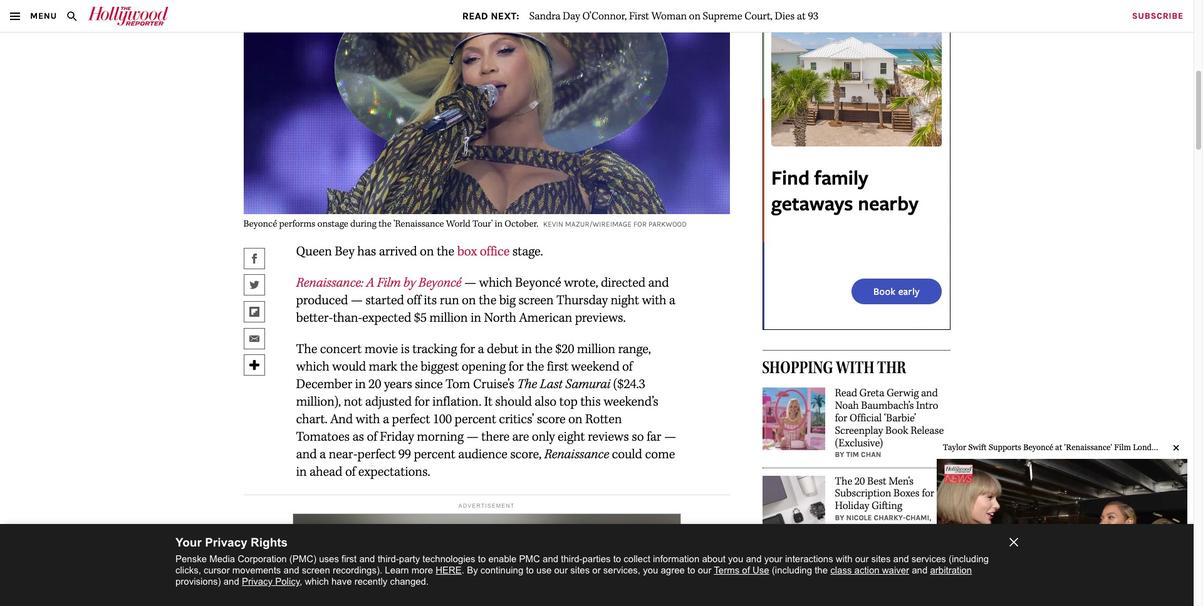 Task type: vqa. For each thing, say whether or not it's contained in the screenshot.
Sandra Day O'Connor, First Woman on Supreme Court, Dies at 93
yes



Task type: locate. For each thing, give the bounding box(es) containing it.
screen down (pmc)
[[302, 565, 330, 576]]

best
[[867, 475, 886, 488], [873, 558, 892, 572]]

at left 'renaissance'
[[1055, 443, 1062, 452]]

night
[[611, 292, 639, 309]]

first up "the last samurai"
[[547, 359, 568, 375]]

danielle directo-meston link
[[835, 524, 934, 533]]

2 vertical spatial ,
[[300, 577, 302, 587]]

third- up learn
[[378, 554, 399, 565]]

best for 55+
[[873, 558, 892, 572]]

a inside — which beyoncé wrote, directed and produced — started off its run on the big screen thursday night with a better-than-expected $5 million in north american previews.
[[669, 292, 675, 309]]

(including down interactions
[[772, 565, 812, 576]]

for down since
[[414, 394, 430, 410]]

its
[[424, 292, 437, 309]]

0 horizontal spatial (including
[[772, 565, 812, 576]]

0 vertical spatial which
[[479, 275, 512, 291]]

,
[[929, 514, 931, 523], [934, 524, 936, 533], [300, 577, 302, 587]]

which up big at the left of the page
[[479, 275, 512, 291]]

$20
[[555, 341, 574, 358]]

0 horizontal spatial third-
[[378, 554, 399, 565]]

or
[[592, 565, 601, 576], [891, 583, 901, 597]]

93
[[808, 9, 818, 23]]

0 vertical spatial (including
[[949, 554, 989, 565]]

1 vertical spatial privacy
[[242, 577, 273, 587]]

beyoncé
[[243, 218, 277, 230], [418, 275, 461, 291], [515, 275, 561, 291], [1023, 443, 1053, 452]]

american
[[519, 310, 572, 326]]

you down collect
[[643, 565, 658, 576]]

1 horizontal spatial advertisement region
[[762, 0, 950, 330]]

last
[[540, 376, 562, 393]]

better-
[[296, 310, 333, 326]]

with up as
[[356, 412, 380, 428]]

or down parties
[[592, 565, 601, 576]]

of up ($24.3
[[622, 359, 632, 375]]

0 horizontal spatial read
[[462, 10, 488, 22]]

eight
[[558, 429, 585, 445]]

power
[[835, 583, 863, 597]]

read left the greta at the right of page
[[835, 387, 857, 401]]

which inside — which beyoncé wrote, directed and produced — started off its run on the big screen thursday night with a better-than-expected $5 million in north american previews.
[[479, 275, 512, 291]]

1 horizontal spatial million
[[577, 341, 615, 358]]

the inside the 20 best men's subscription boxes for holiday gifting by nicole charky-chami , danielle directo-meston ,
[[835, 475, 852, 488]]

directed
[[601, 275, 645, 291]]

sites up class action waiver link
[[871, 554, 891, 565]]

class action waiver link
[[830, 565, 909, 576]]

1 vertical spatial ,
[[934, 524, 936, 533]]

0 horizontal spatial our
[[554, 565, 568, 576]]

than-
[[333, 310, 362, 326]]

buy barbie screenplay image
[[762, 388, 825, 451]]

0 vertical spatial first
[[547, 359, 568, 375]]

1 vertical spatial perfect
[[357, 447, 396, 463]]

and up the waiver
[[893, 554, 909, 565]]

0 horizontal spatial advertisement region
[[292, 514, 681, 607]]

the inside here . by continuing to use our sites or services, you agree to our terms of use (including the class action waiver and arbitration provisions) and privacy policy , which have recently changed.
[[815, 565, 828, 576]]

for left official
[[835, 412, 847, 425]]

($24.3
[[613, 376, 645, 393]]

perfect up friday
[[392, 412, 430, 428]]

1 horizontal spatial 20
[[855, 475, 865, 488]]

1 horizontal spatial or
[[891, 583, 901, 597]]

percent down it
[[455, 412, 496, 428]]

you inside here . by continuing to use our sites or services, you agree to our terms of use (including the class action waiver and arbitration provisions) and privacy policy , which have recently changed.
[[643, 565, 658, 576]]

class
[[830, 565, 852, 576]]

tracking
[[412, 341, 457, 358]]

as
[[352, 429, 364, 445]]

1 vertical spatial at
[[1055, 443, 1062, 452]]

read left the next:
[[462, 10, 488, 22]]

sites down parties
[[570, 565, 590, 576]]

million up weekend
[[577, 341, 615, 358]]

and right the gerwig
[[921, 387, 938, 401]]

0 vertical spatial at
[[797, 9, 806, 23]]

renaissance: a film by beyoncé
[[296, 275, 461, 291]]

could come in ahead of expectations.
[[296, 447, 675, 480]]

1 vertical spatial million
[[577, 341, 615, 358]]

read inside read greta gerwig and noah baumbach's intro for official 'barbie' screenplay book release (exclusive) by tim chan
[[835, 387, 857, 401]]

, up services at the right bottom of page
[[934, 524, 936, 533]]

0 vertical spatial with
[[642, 292, 666, 309]]

samurai
[[565, 376, 610, 393]]

2 vertical spatial by
[[467, 565, 478, 576]]

best inside the 55+ best gifts for men that aren't all power tools or boring socks
[[873, 558, 892, 572]]

0 horizontal spatial screen
[[302, 565, 330, 576]]

in up not
[[355, 376, 366, 393]]

0 horizontal spatial sites
[[570, 565, 590, 576]]

privacy down movements
[[242, 577, 273, 587]]

big
[[499, 292, 516, 309]]

first up recordings).
[[342, 554, 357, 565]]

by up danielle
[[835, 514, 844, 523]]

t
[[1203, 443, 1203, 452]]

1 horizontal spatial ,
[[929, 514, 931, 523]]

our down the about
[[698, 565, 711, 576]]

a right night
[[669, 292, 675, 309]]

million down the run
[[429, 310, 468, 326]]

for
[[634, 220, 647, 229], [460, 341, 475, 358], [509, 359, 524, 375], [414, 394, 430, 410], [835, 412, 847, 425], [922, 487, 934, 501], [918, 558, 930, 572]]

1 horizontal spatial (including
[[949, 554, 989, 565]]

the right during
[[379, 218, 391, 230]]

subscribe link
[[1132, 11, 1184, 21]]

0 vertical spatial read
[[462, 10, 488, 22]]

film left london
[[1114, 443, 1131, 452]]

tomatoes
[[296, 429, 350, 445]]

0 vertical spatial you
[[728, 554, 743, 565]]

so
[[632, 429, 644, 445]]

0 vertical spatial privacy
[[205, 536, 247, 550]]

by
[[403, 275, 416, 291]]

swift
[[968, 443, 987, 452]]

1 vertical spatial screen
[[302, 565, 330, 576]]

1 horizontal spatial read
[[835, 387, 857, 401]]

the inside the 55+ best gifts for men that aren't all power tools or boring socks
[[835, 558, 852, 572]]

the inside — which beyoncé wrote, directed and produced — started off its run on the big screen thursday night with a better-than-expected $5 million in north american previews.
[[479, 292, 496, 309]]

which
[[479, 275, 512, 291], [296, 359, 329, 375], [305, 577, 329, 587]]

privacy
[[205, 536, 247, 550], [242, 577, 273, 587]]

0 vertical spatial best
[[867, 475, 886, 488]]

1 vertical spatial percent
[[414, 447, 455, 463]]

0 vertical spatial 20
[[369, 376, 381, 393]]

by
[[835, 451, 844, 460], [835, 514, 844, 523], [467, 565, 478, 576]]

rotten
[[585, 412, 622, 428]]

0 horizontal spatial ,
[[300, 577, 302, 587]]

0 horizontal spatial first
[[342, 554, 357, 565]]

read for greta
[[835, 387, 857, 401]]

1 horizontal spatial first
[[547, 359, 568, 375]]

0 horizontal spatial or
[[592, 565, 601, 576]]

which up "december"
[[296, 359, 329, 375]]

— up than-
[[351, 292, 363, 309]]

2 horizontal spatial our
[[855, 554, 869, 565]]

best inside the 20 best men's subscription boxes for holiday gifting by nicole charky-chami , danielle directo-meston ,
[[867, 475, 886, 488]]

beyoncé up the run
[[418, 275, 461, 291]]

0 vertical spatial advertisement region
[[762, 0, 950, 330]]

north
[[484, 310, 516, 326]]

0 vertical spatial or
[[592, 565, 601, 576]]

in inside could come in ahead of expectations.
[[296, 464, 307, 480]]

beyoncé right supports
[[1023, 443, 1053, 452]]

with up class
[[836, 554, 853, 565]]

sites
[[871, 554, 891, 565], [570, 565, 590, 576]]

99
[[398, 447, 411, 463]]

read greta gerwig and noah baumbach's intro for official 'barbie' screenplay book release (exclusive) by tim chan
[[835, 387, 944, 460]]

thursday
[[556, 292, 608, 309]]

first
[[629, 9, 649, 23]]

(including
[[949, 554, 989, 565], [772, 565, 812, 576]]

for right boxes
[[922, 487, 934, 501]]

that
[[857, 570, 878, 584]]

screen inside — which beyoncé wrote, directed and produced — started off its run on the big screen thursday night with a better-than-expected $5 million in north american previews.
[[518, 292, 554, 309]]

1 vertical spatial 20
[[855, 475, 865, 488]]

provisions)
[[175, 577, 221, 587]]

million inside — which beyoncé wrote, directed and produced — started off its run on the big screen thursday night with a better-than-expected $5 million in north american previews.
[[429, 310, 468, 326]]

1 horizontal spatial you
[[728, 554, 743, 565]]

queen
[[296, 244, 332, 260]]

1 horizontal spatial at
[[1055, 443, 1062, 452]]

percent
[[455, 412, 496, 428], [414, 447, 455, 463]]

privacy up media
[[205, 536, 247, 550]]

20 up holiday
[[855, 475, 865, 488]]

privacy inside here . by continuing to use our sites or services, you agree to our terms of use (including the class action waiver and arbitration provisions) and privacy policy , which have recently changed.
[[242, 577, 273, 587]]

tim chan link
[[846, 451, 881, 460]]

meston
[[904, 524, 934, 533]]

far
[[647, 429, 661, 445]]

1 vertical spatial best
[[873, 558, 892, 572]]

(including up arbitration
[[949, 554, 989, 565]]

0 horizontal spatial you
[[643, 565, 658, 576]]

and down tomatoes
[[296, 447, 317, 463]]

to up services,
[[613, 554, 621, 565]]

and
[[330, 412, 353, 428]]

the
[[379, 218, 391, 230], [437, 244, 454, 260], [479, 292, 496, 309], [535, 341, 552, 358], [400, 359, 418, 375], [526, 359, 544, 375], [815, 565, 828, 576]]

by left tim
[[835, 451, 844, 460]]

the inside the concert movie is tracking for a debut in the $20 million range, which would mark the biggest opening for the first weekend of december in 20 years since tom cruise's
[[296, 341, 317, 358]]

1 horizontal spatial third-
[[561, 554, 582, 565]]

directo-
[[871, 524, 904, 533]]

beyoncé down stage.
[[515, 275, 561, 291]]

of
[[622, 359, 632, 375], [367, 429, 377, 445], [345, 464, 355, 480], [742, 565, 750, 576]]

by inside read greta gerwig and noah baumbach's intro for official 'barbie' screenplay book release (exclusive) by tim chan
[[835, 451, 844, 460]]

wrote,
[[564, 275, 598, 291]]

2 vertical spatial which
[[305, 577, 329, 587]]

1 vertical spatial film
[[1114, 443, 1131, 452]]

1 vertical spatial sites
[[570, 565, 590, 576]]

beyoncé left the performs
[[243, 218, 277, 230]]

0 vertical spatial by
[[835, 451, 844, 460]]

1 vertical spatial you
[[643, 565, 658, 576]]

a inside the concert movie is tracking for a debut in the $20 million range, which would mark the biggest opening for the first weekend of december in 20 years since tom cruise's
[[478, 341, 484, 358]]

×
[[1173, 441, 1179, 454]]

, down (pmc)
[[300, 577, 302, 587]]

technologies
[[423, 554, 475, 565]]

0 vertical spatial screen
[[518, 292, 554, 309]]

at left 93
[[797, 9, 806, 23]]

advertisement region
[[762, 0, 950, 330], [292, 514, 681, 607]]

the 55+ best gifts for men that aren't all power tools or boring socks link
[[835, 558, 933, 607]]

here . by continuing to use our sites or services, you agree to our terms of use (including the class action waiver and arbitration provisions) and privacy policy , which have recently changed.
[[175, 565, 972, 587]]

2 horizontal spatial with
[[836, 554, 853, 565]]

the 20 best men's subscription boxes for holiday gifting link
[[835, 475, 934, 513]]

1 horizontal spatial with
[[642, 292, 666, 309]]

first inside the concert movie is tracking for a debut in the $20 million range, which would mark the biggest opening for the first weekend of december in 20 years since tom cruise's
[[547, 359, 568, 375]]

for left parkwood
[[634, 220, 647, 229]]

renaissance: a film by beyoncé link
[[296, 275, 464, 291]]

1 horizontal spatial screen
[[518, 292, 554, 309]]

on right the run
[[462, 292, 476, 309]]

screen up american
[[518, 292, 554, 309]]

by inside here . by continuing to use our sites or services, you agree to our terms of use (including the class action waiver and arbitration provisions) and privacy policy , which have recently changed.
[[467, 565, 478, 576]]

1 vertical spatial with
[[356, 412, 380, 428]]

1 vertical spatial (including
[[772, 565, 812, 576]]

our up action
[[855, 554, 869, 565]]

(exclusive)
[[835, 436, 883, 450]]

100
[[433, 412, 452, 428]]

penske
[[175, 554, 207, 565]]

1 vertical spatial or
[[891, 583, 901, 597]]

0 vertical spatial perfect
[[392, 412, 430, 428]]

to right agree
[[687, 565, 695, 576]]

third- up here . by continuing to use our sites or services, you agree to our terms of use (including the class action waiver and arbitration provisions) and privacy policy , which have recently changed.
[[561, 554, 582, 565]]

of down near-
[[345, 464, 355, 480]]

a up opening
[[478, 341, 484, 358]]

range,
[[618, 341, 651, 358]]

of right as
[[367, 429, 377, 445]]

the up should
[[517, 376, 537, 393]]

1 horizontal spatial sites
[[871, 554, 891, 565]]

on
[[689, 9, 701, 23], [420, 244, 434, 260], [462, 292, 476, 309], [568, 412, 582, 428]]

0 vertical spatial sites
[[871, 554, 891, 565]]

million inside the concert movie is tracking for a debut in the $20 million range, which would mark the biggest opening for the first weekend of december in 20 years since tom cruise's
[[577, 341, 615, 358]]

of left use
[[742, 565, 750, 576]]

0 vertical spatial film
[[377, 275, 401, 291]]

on up eight
[[568, 412, 582, 428]]

our right use at the left of page
[[554, 565, 568, 576]]

aren't
[[881, 570, 907, 584]]

1 vertical spatial by
[[835, 514, 844, 523]]

with inside ($24.3 million), not adjusted for inflation. it should also top this weekend's chart. and with a perfect 100 percent critics' score on rotten tomatoes as of friday morning — there are only eight reviews so far — and a near-perfect 99 percent audience score,
[[356, 412, 380, 428]]

for inside the 55+ best gifts for men that aren't all power tools or boring socks
[[918, 558, 930, 572]]

in left ahead
[[296, 464, 307, 480]]

0 horizontal spatial with
[[356, 412, 380, 428]]

by right .
[[467, 565, 478, 576]]

2 vertical spatial with
[[836, 554, 853, 565]]

inflation.
[[432, 394, 481, 410]]

sites inside penske media corporation (pmc) uses first and third-party technologies to enable pmc and third-parties to collect information about you and your interactions with our sites and services (including clicks, cursor movements and screen recordings). learn more
[[871, 554, 891, 565]]

film up started
[[377, 275, 401, 291]]

and up recordings).
[[359, 554, 375, 565]]

box
[[457, 244, 477, 260]]

tim
[[846, 451, 859, 460]]

for right gifts
[[918, 558, 930, 572]]

for up opening
[[460, 341, 475, 358]]

which left have
[[305, 577, 329, 587]]

1 vertical spatial which
[[296, 359, 329, 375]]

0 vertical spatial million
[[429, 310, 468, 326]]

or right tools
[[891, 583, 901, 597]]

breo box tech subscription box image
[[762, 476, 825, 539]]

screenplay
[[835, 424, 883, 438]]

services
[[912, 554, 946, 565]]

1 vertical spatial first
[[342, 554, 357, 565]]

you inside penske media corporation (pmc) uses first and third-party technologies to enable pmc and third-parties to collect information about you and your interactions with our sites and services (including clicks, cursor movements and screen recordings). learn more
[[728, 554, 743, 565]]

uses
[[319, 554, 339, 565]]

percent down morning
[[414, 447, 455, 463]]

in right "tour'" at the left of page
[[495, 218, 503, 230]]

since
[[415, 376, 443, 393]]

to down "pmc"
[[526, 565, 534, 576]]

the down better-
[[296, 341, 317, 358]]

the down interactions
[[815, 565, 828, 576]]

0 horizontal spatial million
[[429, 310, 468, 326]]

score
[[537, 412, 566, 428]]

the for the concert movie is tracking for a debut in the $20 million range, which would mark the biggest opening for the first weekend of december in 20 years since tom cruise's
[[296, 341, 317, 358]]

2 third- from the left
[[561, 554, 582, 565]]

socks
[[835, 595, 861, 607]]

with right night
[[642, 292, 666, 309]]

on inside ($24.3 million), not adjusted for inflation. it should also top this weekend's chart. and with a perfect 100 percent critics' score on rotten tomatoes as of friday morning — there are only eight reviews so far — and a near-perfect 99 percent audience score,
[[568, 412, 582, 428]]

2 horizontal spatial ,
[[934, 524, 936, 533]]

the for the 55+ best gifts for men that aren't all power tools or boring socks
[[835, 558, 852, 572]]

1 vertical spatial read
[[835, 387, 857, 401]]

1 vertical spatial advertisement region
[[292, 514, 681, 607]]

would
[[332, 359, 366, 375]]

to
[[478, 554, 486, 565], [613, 554, 621, 565], [526, 565, 534, 576], [687, 565, 695, 576]]

perfect up expectations.
[[357, 447, 396, 463]]

renaissance:
[[296, 275, 363, 291]]

0 vertical spatial ,
[[929, 514, 931, 523]]

you up terms of use link
[[728, 554, 743, 565]]

0 horizontal spatial 20
[[369, 376, 381, 393]]

gifts
[[894, 558, 916, 572]]

taylor
[[943, 443, 966, 452]]

world
[[446, 218, 470, 230]]

and right the directed
[[648, 275, 669, 291]]

in left north
[[471, 310, 481, 326]]

, up meston
[[929, 514, 931, 523]]

policy
[[275, 577, 300, 587]]

, inside here . by continuing to use our sites or services, you agree to our terms of use (including the class action waiver and arbitration provisions) and privacy policy , which have recently changed.
[[300, 577, 302, 587]]

to left "enable"
[[478, 554, 486, 565]]

20 down mark
[[369, 376, 381, 393]]

the left $20
[[535, 341, 552, 358]]

the left '55+'
[[835, 558, 852, 572]]



Task type: describe. For each thing, give the bounding box(es) containing it.
near-
[[329, 447, 357, 463]]

and up use at the left of page
[[543, 554, 558, 565]]

sandra day o'connor, first woman on supreme court, dies at 93 link
[[529, 9, 818, 23]]

and down services at the right bottom of page
[[912, 565, 928, 576]]

1 horizontal spatial film
[[1114, 443, 1131, 452]]

parties
[[582, 554, 611, 565]]

a down the adjusted
[[383, 412, 389, 428]]

should
[[495, 394, 532, 410]]

of inside could come in ahead of expectations.
[[345, 464, 355, 480]]

pmc
[[519, 554, 540, 565]]

for down debut
[[509, 359, 524, 375]]

first inside penske media corporation (pmc) uses first and third-party technologies to enable pmc and third-parties to collect information about you and your interactions with our sites and services (including clicks, cursor movements and screen recordings). learn more
[[342, 554, 357, 565]]

beyoncé inside — which beyoncé wrote, directed and produced — started off its run on the big screen thursday night with a better-than-expected $5 million in north american previews.
[[515, 275, 561, 291]]

arrived
[[379, 244, 417, 260]]

menu
[[30, 11, 57, 21]]

weekend
[[571, 359, 619, 375]]

the last samurai
[[517, 376, 610, 393]]

is
[[401, 341, 410, 358]]

queen bey has arrived on the box office stage.
[[296, 244, 543, 260]]

0 vertical spatial percent
[[455, 412, 496, 428]]

in inside — which beyoncé wrote, directed and produced — started off its run on the big screen thursday night with a better-than-expected $5 million in north american previews.
[[471, 310, 481, 326]]

all
[[909, 570, 922, 584]]

tour'
[[473, 218, 493, 230]]

baumbach's
[[861, 399, 914, 413]]

thr
[[877, 358, 906, 379]]

kevin
[[543, 220, 563, 229]]

for inside beyoncé performs onstage during the 'renaissance world tour' in october. kevin mazur/wireimage for parkwood
[[634, 220, 647, 229]]

of inside the concert movie is tracking for a debut in the $20 million range, which would mark the biggest opening for the first weekend of december in 20 years since tom cruise's
[[622, 359, 632, 375]]

weekend's
[[604, 394, 658, 410]]

the for the 20 best men's subscription boxes for holiday gifting by nicole charky-chami , danielle directo-meston ,
[[835, 475, 852, 488]]

ahead
[[310, 464, 342, 480]]

has
[[357, 244, 376, 260]]

learn
[[385, 565, 409, 576]]

best for 20
[[867, 475, 886, 488]]

on down the 'renaissance
[[420, 244, 434, 260]]

court,
[[745, 9, 773, 23]]

use
[[753, 565, 769, 576]]

in right debut
[[521, 341, 532, 358]]

gifting
[[872, 499, 902, 513]]

($24.3 million), not adjusted for inflation. it should also top this weekend's chart. and with a perfect 100 percent critics' score on rotten tomatoes as of friday morning — there are only eight reviews so far — and a near-perfect 99 percent audience score,
[[296, 376, 676, 463]]

more
[[412, 565, 433, 576]]

morning
[[417, 429, 464, 445]]

about
[[702, 554, 726, 565]]

which inside the concert movie is tracking for a debut in the $20 million range, which would mark the biggest opening for the first weekend of december in 20 years since tom cruise's
[[296, 359, 329, 375]]

connatix video player application
[[937, 459, 1187, 600]]

score,
[[510, 447, 541, 463]]

greta
[[859, 387, 884, 401]]

which inside here . by continuing to use our sites or services, you agree to our terms of use (including the class action waiver and arbitration provisions) and privacy policy , which have recently changed.
[[305, 577, 329, 587]]

onstage
[[317, 218, 348, 230]]

box office link
[[457, 244, 510, 260]]

performs
[[279, 218, 315, 230]]

changed.
[[390, 577, 429, 587]]

friday
[[380, 429, 414, 445]]

rights
[[251, 536, 288, 550]]

noah
[[835, 399, 859, 413]]

chan
[[861, 451, 881, 460]]

sandra day o'connor, first woman on supreme court, dies at 93
[[529, 9, 818, 23]]

— down box
[[464, 275, 476, 291]]

arbitration link
[[930, 565, 972, 576]]

for inside the 20 best men's subscription boxes for holiday gifting by nicole charky-chami , danielle directo-meston ,
[[922, 487, 934, 501]]

or inside here . by continuing to use our sites or services, you agree to our terms of use (including the class action waiver and arbitration provisions) and privacy policy , which have recently changed.
[[592, 565, 601, 576]]

0 horizontal spatial film
[[377, 275, 401, 291]]

or inside the 55+ best gifts for men that aren't all power tools or boring socks
[[891, 583, 901, 597]]

subscribe
[[1132, 11, 1184, 21]]

biggest
[[421, 359, 459, 375]]

there
[[481, 429, 509, 445]]

reviews
[[588, 429, 629, 445]]

interactions
[[785, 554, 833, 565]]

woman
[[651, 9, 687, 23]]

sandra
[[529, 9, 560, 23]]

supreme
[[703, 9, 742, 23]]

sites inside here . by continuing to use our sites or services, you agree to our terms of use (including the class action waiver and arbitration provisions) and privacy policy , which have recently changed.
[[570, 565, 590, 576]]

penske media corporation (pmc) uses first and third-party technologies to enable pmc and third-parties to collect information about you and your interactions with our sites and services (including clicks, cursor movements and screen recordings). learn more
[[175, 554, 989, 576]]

million),
[[296, 394, 341, 410]]

with inside — which beyoncé wrote, directed and produced — started off its run on the big screen thursday night with a better-than-expected $5 million in north american previews.
[[642, 292, 666, 309]]

official
[[850, 412, 882, 425]]

for inside read greta gerwig and noah baumbach's intro for official 'barbie' screenplay book release (exclusive) by tim chan
[[835, 412, 847, 425]]

(including inside here . by continuing to use our sites or services, you agree to our terms of use (including the class action waiver and arbitration provisions) and privacy policy , which have recently changed.
[[772, 565, 812, 576]]

(including inside penske media corporation (pmc) uses first and third-party technologies to enable pmc and third-parties to collect information about you and your interactions with our sites and services (including clicks, cursor movements and screen recordings). learn more
[[949, 554, 989, 565]]

clicks,
[[175, 565, 201, 576]]

of inside here . by continuing to use our sites or services, you agree to our terms of use (including the class action waiver and arbitration provisions) and privacy policy , which have recently changed.
[[742, 565, 750, 576]]

of inside ($24.3 million), not adjusted for inflation. it should also top this weekend's chart. and with a perfect 100 percent critics' score on rotten tomatoes as of friday morning — there are only eight reviews so far — and a near-perfect 99 percent audience score,
[[367, 429, 377, 445]]

and up use
[[746, 554, 762, 565]]

'barbie'
[[884, 412, 916, 425]]

'renaissance
[[394, 218, 444, 230]]

for inside ($24.3 million), not adjusted for inflation. it should also top this weekend's chart. and with a perfect 100 percent critics' score on rotten tomatoes as of friday morning — there are only eight reviews so far — and a near-perfect 99 percent audience score,
[[414, 394, 430, 410]]

and down the cursor
[[224, 577, 239, 587]]

1 third- from the left
[[378, 554, 399, 565]]

the concert movie is tracking for a debut in the $20 million range, which would mark the biggest opening for the first weekend of december in 20 years since tom cruise's
[[296, 341, 651, 393]]

here link
[[436, 565, 462, 576]]

read for next:
[[462, 10, 488, 22]]

expectations.
[[358, 464, 430, 480]]

danielle
[[835, 524, 869, 533]]

come
[[645, 447, 675, 463]]

everdure cube portable charcoal grill and mvmt bracelet image
[[762, 559, 825, 607]]

advertisement region for the concert movie is tracking for a debut in the $20 million range, which would mark the biggest opening for the first weekend of december in 20 years since tom cruise's
[[762, 0, 950, 330]]

— right far
[[664, 429, 676, 445]]

and inside ($24.3 million), not adjusted for inflation. it should also top this weekend's chart. and with a perfect 100 percent critics' score on rotten tomatoes as of friday morning — there are only eight reviews so far — and a near-perfect 99 percent audience score,
[[296, 447, 317, 463]]

the up last
[[526, 359, 544, 375]]

critics'
[[499, 412, 534, 428]]

our inside penske media corporation (pmc) uses first and third-party technologies to enable pmc and third-parties to collect information about you and your interactions with our sites and services (including clicks, cursor movements and screen recordings). learn more
[[855, 554, 869, 565]]

55+
[[855, 558, 871, 572]]

audience
[[458, 447, 507, 463]]

your
[[764, 554, 783, 565]]

movie
[[365, 341, 398, 358]]

action
[[854, 565, 880, 576]]

enable
[[488, 554, 517, 565]]

cruise's
[[473, 376, 514, 393]]

the for the last samurai
[[517, 376, 537, 393]]

by inside the 20 best men's subscription boxes for holiday gifting by nicole charky-chami , danielle directo-meston ,
[[835, 514, 844, 523]]

supports
[[989, 443, 1021, 452]]

beyoncé performs onstage during the "renaissance world tour" at geha field at arrowhead stadium on october 01, 2023 in kansas city, missouri. image
[[243, 0, 730, 214]]

screen inside penske media corporation (pmc) uses first and third-party technologies to enable pmc and third-parties to collect information about you and your interactions with our sites and services (including clicks, cursor movements and screen recordings). learn more
[[302, 565, 330, 576]]

the left box
[[437, 244, 454, 260]]

shopping
[[762, 358, 833, 379]]

on right woman
[[689, 9, 701, 23]]

a down tomatoes
[[320, 447, 326, 463]]

party
[[399, 554, 420, 565]]

shopping with thr
[[762, 358, 906, 379]]

chami
[[906, 514, 929, 523]]

and up policy
[[284, 565, 299, 576]]

december
[[296, 376, 352, 393]]

next:
[[491, 10, 519, 22]]

advertisement region for renaissance
[[292, 514, 681, 607]]

during
[[350, 218, 376, 230]]

movements
[[232, 565, 281, 576]]

and inside read greta gerwig and noah baumbach's intro for official 'barbie' screenplay book release (exclusive) by tim chan
[[921, 387, 938, 401]]

0 horizontal spatial at
[[797, 9, 806, 23]]

your privacy rights
[[175, 536, 288, 550]]

20 inside the concert movie is tracking for a debut in the $20 million range, which would mark the biggest opening for the first weekend of december in 20 years since tom cruise's
[[369, 376, 381, 393]]

previews.
[[575, 310, 626, 326]]

with inside penske media corporation (pmc) uses first and third-party technologies to enable pmc and third-parties to collect information about you and your interactions with our sites and services (including clicks, cursor movements and screen recordings). learn more
[[836, 554, 853, 565]]

media
[[209, 554, 235, 565]]

20 inside the 20 best men's subscription boxes for holiday gifting by nicole charky-chami , danielle directo-meston ,
[[855, 475, 865, 488]]

gerwig
[[887, 387, 919, 401]]

started
[[366, 292, 404, 309]]

run
[[440, 292, 459, 309]]

1 horizontal spatial our
[[698, 565, 711, 576]]

(pmc)
[[289, 554, 317, 565]]

information
[[653, 554, 699, 565]]

the 20 best men's subscription boxes for holiday gifting by nicole charky-chami , danielle directo-meston ,
[[835, 475, 936, 533]]

— up audience at left
[[466, 429, 479, 445]]

on inside — which beyoncé wrote, directed and produced — started off its run on the big screen thursday night with a better-than-expected $5 million in north american previews.
[[462, 292, 476, 309]]

the down is
[[400, 359, 418, 375]]

and inside — which beyoncé wrote, directed and produced — started off its run on the big screen thursday night with a better-than-expected $5 million in north american previews.
[[648, 275, 669, 291]]

release
[[911, 424, 944, 438]]

parkwood
[[649, 220, 687, 229]]



